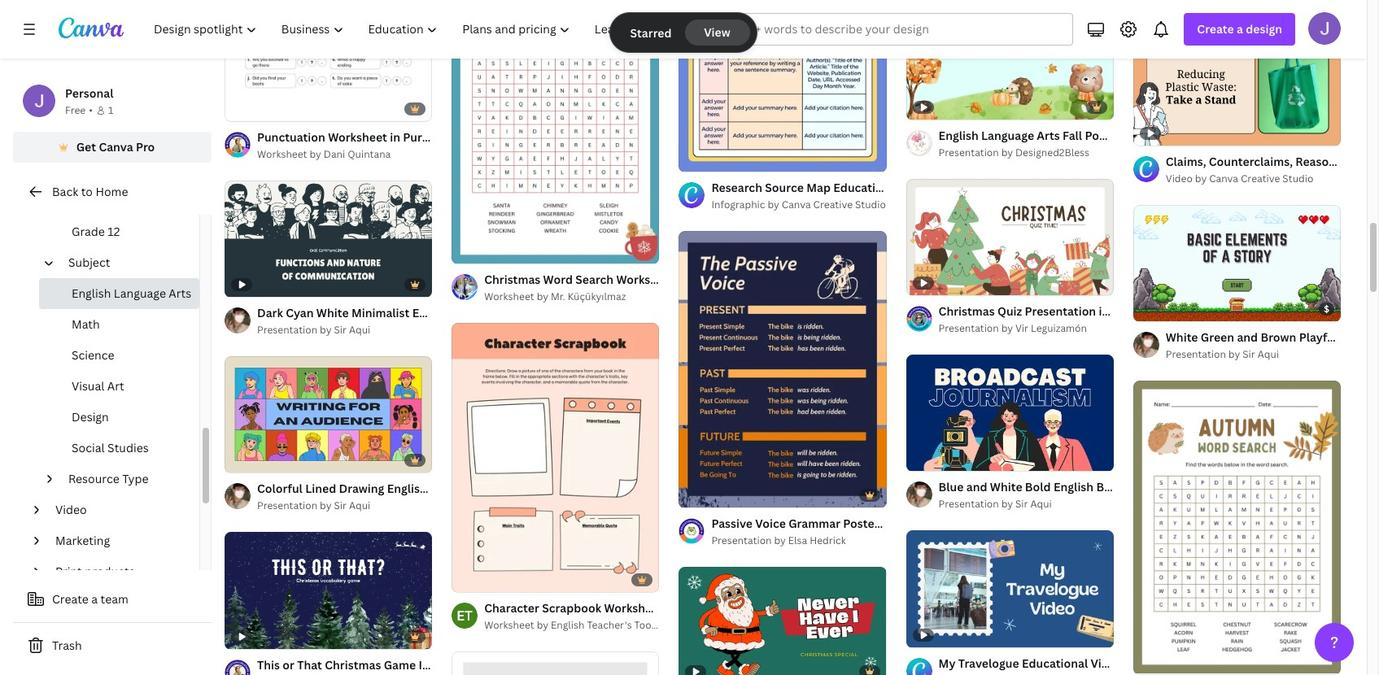 Task type: locate. For each thing, give the bounding box(es) containing it.
0 vertical spatial creative
[[1241, 171, 1280, 185]]

1
[[108, 103, 113, 117], [690, 152, 695, 164], [1145, 301, 1149, 314], [918, 452, 922, 464], [236, 453, 241, 465]]

worksheet right et link at left
[[484, 618, 534, 632]]

aqui for 'colorful lined drawing english writing for an audience presentation' image in the left of the page
[[349, 499, 370, 513]]

1 horizontal spatial create
[[1197, 21, 1234, 37]]

vir
[[1016, 322, 1029, 335]]

1 of 13 link
[[1133, 204, 1341, 321], [906, 355, 1114, 472]]

create inside dropdown button
[[1197, 21, 1234, 37]]

et link
[[452, 603, 478, 629]]

video link
[[49, 495, 190, 526]]

of inside 1 of 15 link
[[243, 453, 252, 465]]

1 vertical spatial 1 of 13
[[918, 452, 946, 464]]

by for "presentation by sir aqui" link for 'blue and white bold english broadcast journalism presentation' image
[[1001, 497, 1013, 511]]

0 horizontal spatial creative
[[813, 198, 853, 211]]

video
[[1166, 171, 1193, 185], [55, 502, 87, 518]]

1 horizontal spatial a
[[1237, 21, 1243, 37]]

english
[[72, 286, 111, 301], [551, 618, 585, 632]]

None search field
[[693, 13, 1074, 46]]

create
[[1197, 21, 1234, 37], [52, 592, 89, 607]]

of for white green and brown playful themed english elements of a story educational presentation image
[[1152, 301, 1161, 314]]

0 vertical spatial create
[[1197, 21, 1234, 37]]

canva inside button
[[99, 139, 133, 155]]

1 vertical spatial grade
[[72, 224, 105, 239]]

0 horizontal spatial 13
[[936, 452, 946, 464]]

get canva pro
[[76, 139, 155, 155]]

presentation by vir leguizamón link
[[939, 321, 1114, 337]]

worksheet by mr. küçükyılmaz link
[[484, 289, 659, 305]]

worksheet
[[328, 129, 387, 144], [257, 147, 307, 161], [484, 290, 534, 304], [484, 618, 534, 632]]

of
[[697, 152, 706, 164], [1152, 301, 1161, 314], [924, 452, 933, 464], [243, 453, 252, 465]]

grade 11 link
[[39, 186, 199, 216]]

0 horizontal spatial 1 of 13 link
[[906, 355, 1114, 472]]

of for 'blue and white bold english broadcast journalism presentation' image
[[924, 452, 933, 464]]

back to home
[[52, 184, 128, 199]]

starred
[[630, 25, 672, 40]]

2 grade from the top
[[72, 224, 105, 239]]

1 grade from the top
[[72, 193, 105, 208]]

of inside 1 of 3 link
[[697, 152, 706, 164]]

1 horizontal spatial 1 of 13 link
[[1133, 204, 1341, 321]]

punctuation worksheet in purple simple modern style worksheet by dani quintana
[[257, 129, 558, 161]]

by for worksheet by mr. küçükyılmaz link on the left of page
[[537, 290, 549, 304]]

presentation by sir aqui link
[[257, 322, 432, 339], [1166, 346, 1341, 363], [939, 497, 1114, 513], [257, 498, 432, 514]]

0 vertical spatial canva
[[99, 139, 133, 155]]

1 horizontal spatial canva
[[782, 198, 811, 211]]

0 horizontal spatial create
[[52, 592, 89, 607]]

grade 12
[[72, 224, 120, 239]]

presentation by designed2bless link
[[939, 145, 1114, 161]]

1 vertical spatial 1 of 13 link
[[906, 355, 1114, 472]]

1 vertical spatial creative
[[813, 198, 853, 211]]

by for presentation by vir leguizamón link
[[1001, 322, 1013, 335]]

trash
[[52, 638, 82, 653]]

0 horizontal spatial canva
[[99, 139, 133, 155]]

1 for research source map education infographic in violet yellow semi-realistic flat graphic  style image
[[690, 152, 695, 164]]

1 of 15 link
[[225, 356, 432, 473]]

a inside button
[[91, 592, 98, 607]]

canva
[[99, 139, 133, 155], [1209, 171, 1238, 185], [782, 198, 811, 211]]

0 horizontal spatial studio
[[855, 198, 886, 211]]

0 horizontal spatial 1 of 13
[[918, 452, 946, 464]]

create left "design"
[[1197, 21, 1234, 37]]

1 horizontal spatial 1 of 13
[[1145, 301, 1173, 314]]

1 horizontal spatial studio
[[1283, 171, 1314, 185]]

grade
[[72, 193, 105, 208], [72, 224, 105, 239]]

presentation by sir aqui
[[257, 323, 370, 337], [1166, 347, 1279, 361], [939, 497, 1052, 511], [257, 499, 370, 513]]

by inside presentation by designed2bless link
[[1001, 145, 1013, 159]]

0 horizontal spatial a
[[91, 592, 98, 607]]

0 vertical spatial english
[[72, 286, 111, 301]]

a
[[1237, 21, 1243, 37], [91, 592, 98, 607]]

13 for white green and brown playful themed english elements of a story educational presentation image
[[1163, 301, 1173, 314]]

visual
[[72, 378, 104, 394]]

a left "design"
[[1237, 21, 1243, 37]]

designed2bless
[[1016, 145, 1090, 159]]

0 vertical spatial 13
[[1163, 301, 1173, 314]]

free
[[65, 103, 86, 117]]

english down subject
[[72, 286, 111, 301]]

infographic
[[712, 198, 765, 211]]

0 vertical spatial a
[[1237, 21, 1243, 37]]

by inside worksheet by mr. küçükyılmaz link
[[537, 290, 549, 304]]

1 vertical spatial create
[[52, 592, 89, 607]]

2 horizontal spatial canva
[[1209, 171, 1238, 185]]

1 vertical spatial a
[[91, 592, 98, 607]]

jacob simon image
[[1308, 12, 1341, 45]]

english up mini research project education presentation in colorful illustrative style image at the left bottom of page
[[551, 618, 585, 632]]

sir for 'colorful lined drawing english writing for an audience presentation' image in the left of the page
[[334, 499, 347, 513]]

sir for 'blue and white bold english broadcast journalism presentation' image
[[1016, 497, 1028, 511]]

punctuation worksheet in purple simple modern style image
[[225, 0, 432, 121]]

2 vertical spatial canva
[[782, 198, 811, 211]]

0 vertical spatial grade
[[72, 193, 105, 208]]

status
[[611, 13, 756, 52]]

by for "presentation by sir aqui" link associated with white green and brown playful themed english elements of a story educational presentation image
[[1229, 347, 1240, 361]]

by inside presentation by elsa hedrick link
[[774, 534, 786, 548]]

view
[[704, 24, 730, 40]]

hedrick
[[810, 534, 846, 548]]

1 vertical spatial 13
[[936, 452, 946, 464]]

type
[[122, 471, 148, 487]]

aqui for 'blue and white bold english broadcast journalism presentation' image
[[1031, 497, 1052, 511]]

grade 11
[[72, 193, 120, 208]]

studies
[[107, 440, 149, 456]]

by inside infographic by canva creative studio link
[[768, 198, 779, 211]]

a left team
[[91, 592, 98, 607]]

0 vertical spatial 1 of 13 link
[[1133, 204, 1341, 321]]

1 of 3 link
[[679, 0, 887, 171]]

12
[[108, 224, 120, 239]]

by for infographic by canva creative studio link
[[768, 198, 779, 211]]

by inside the 'video by canva creative studio' link
[[1195, 171, 1207, 185]]

quintana
[[348, 147, 391, 161]]

0 horizontal spatial video
[[55, 502, 87, 518]]

0 vertical spatial video
[[1166, 171, 1193, 185]]

1 vertical spatial video
[[55, 502, 87, 518]]

1 vertical spatial canva
[[1209, 171, 1238, 185]]

marketing
[[55, 533, 110, 548]]

worksheet down punctuation
[[257, 147, 307, 161]]

video by canva creative studio
[[1166, 171, 1314, 185]]

subject button
[[62, 247, 190, 278]]

sir for white green and brown playful themed english elements of a story educational presentation image
[[1243, 347, 1255, 361]]

13
[[1163, 301, 1173, 314], [936, 452, 946, 464]]

aqui for white green and brown playful themed english elements of a story educational presentation image
[[1258, 347, 1279, 361]]

trash link
[[13, 630, 212, 662]]

create inside button
[[52, 592, 89, 607]]

0 vertical spatial studio
[[1283, 171, 1314, 185]]

research source map education infographic in violet yellow semi-realistic flat graphic  style image
[[679, 0, 887, 171]]

by for worksheet by english teacher's toolbox link
[[537, 618, 549, 632]]

of for 'colorful lined drawing english writing for an audience presentation' image in the left of the page
[[243, 453, 252, 465]]

home
[[96, 184, 128, 199]]

canva for infographic by canva creative studio
[[782, 198, 811, 211]]

studio for infographic by canva creative studio
[[855, 198, 886, 211]]

sir
[[334, 323, 347, 337], [1243, 347, 1255, 361], [1016, 497, 1028, 511], [334, 499, 347, 513]]

1 for white green and brown playful themed english elements of a story educational presentation image
[[1145, 301, 1149, 314]]

1 of 13 for 'blue and white bold english broadcast journalism presentation' image
[[918, 452, 946, 464]]

1 horizontal spatial creative
[[1241, 171, 1280, 185]]

top level navigation element
[[143, 13, 654, 46]]

by inside worksheet by english teacher's toolbox link
[[537, 618, 549, 632]]

1 of 15
[[236, 453, 264, 465]]

by inside presentation by vir leguizamón link
[[1001, 322, 1013, 335]]

0 horizontal spatial english
[[72, 286, 111, 301]]

$
[[1324, 302, 1330, 315]]

view button
[[685, 20, 750, 46]]

punctuation
[[257, 129, 325, 144]]

1 horizontal spatial video
[[1166, 171, 1193, 185]]

print products
[[55, 564, 135, 579]]

aqui
[[349, 323, 370, 337], [1258, 347, 1279, 361], [1031, 497, 1052, 511], [349, 499, 370, 513]]

1 vertical spatial studio
[[855, 198, 886, 211]]

creative
[[1241, 171, 1280, 185], [813, 198, 853, 211]]

colorful lined drawing english writing for an audience presentation image
[[225, 356, 432, 473]]

1 horizontal spatial 13
[[1163, 301, 1173, 314]]

video for video by canva creative studio
[[1166, 171, 1193, 185]]

1 horizontal spatial english
[[551, 618, 585, 632]]

of for research source map education infographic in violet yellow semi-realistic flat graphic  style image
[[697, 152, 706, 164]]

subject
[[68, 255, 110, 270]]

social studies
[[72, 440, 149, 456]]

create down the print
[[52, 592, 89, 607]]

presentation
[[939, 145, 999, 159], [939, 322, 999, 335], [257, 323, 317, 337], [1166, 347, 1226, 361], [939, 497, 999, 511], [257, 499, 317, 513], [712, 534, 772, 548]]

worksheet left mr.
[[484, 290, 534, 304]]

1 of 13 link for "presentation by sir aqui" link for 'blue and white bold english broadcast journalism presentation' image
[[906, 355, 1114, 472]]

0 vertical spatial 1 of 13
[[1145, 301, 1173, 314]]

studio
[[1283, 171, 1314, 185], [855, 198, 886, 211]]

a inside dropdown button
[[1237, 21, 1243, 37]]

1 vertical spatial english
[[551, 618, 585, 632]]



Task type: vqa. For each thing, say whether or not it's contained in the screenshot.
ADD EVENT TO CALENDAR
no



Task type: describe. For each thing, give the bounding box(es) containing it.
teacher's
[[587, 618, 632, 632]]

science link
[[39, 340, 199, 371]]

presentation by sir aqui link for 'blue and white bold english broadcast journalism presentation' image
[[939, 497, 1114, 513]]

status containing view
[[611, 13, 756, 52]]

1 of 13 for white green and brown playful themed english elements of a story educational presentation image
[[1145, 301, 1173, 314]]

presentation by sir aqui for 'blue and white bold english broadcast journalism presentation' image
[[939, 497, 1052, 511]]

in
[[390, 129, 400, 144]]

worksheet by mr. küçükyılmaz
[[484, 290, 626, 304]]

resource type
[[68, 471, 148, 487]]

canva for video by canva creative studio
[[1209, 171, 1238, 185]]

dani
[[324, 147, 345, 161]]

presentation by vir leguizamón
[[939, 322, 1087, 335]]

creative for video by canva creative studio
[[1241, 171, 1280, 185]]

mini research project education presentation in colorful illustrative style image
[[452, 651, 659, 675]]

1 for 'blue and white bold english broadcast journalism presentation' image
[[918, 452, 922, 464]]

white green and brown playful themed english elements of a story educational presentation image
[[1133, 204, 1341, 321]]

by for presentation by elsa hedrick link
[[774, 534, 786, 548]]

resource type button
[[62, 464, 190, 495]]

worksheet by dani quintana link
[[257, 146, 432, 162]]

back
[[52, 184, 78, 199]]

creative for infographic by canva creative studio
[[813, 198, 853, 211]]

punctuation worksheet in purple simple modern style link
[[257, 128, 558, 146]]

create a design button
[[1184, 13, 1295, 46]]

presentation by sir aqui for white green and brown playful themed english elements of a story educational presentation image
[[1166, 347, 1279, 361]]

11
[[108, 193, 120, 208]]

design
[[1246, 21, 1282, 37]]

free •
[[65, 103, 93, 117]]

autumn word search worksheet in green and brown pastel style image
[[1133, 381, 1341, 674]]

get
[[76, 139, 96, 155]]

get canva pro button
[[13, 132, 212, 163]]

toolbox
[[634, 618, 671, 632]]

presentation by designed2bless
[[939, 145, 1090, 159]]

character scrapbook worksheet in peach and cream illustrative style image
[[452, 323, 659, 592]]

worksheet up the quintana
[[328, 129, 387, 144]]

1 of 13 link for "presentation by sir aqui" link associated with white green and brown playful themed english elements of a story educational presentation image
[[1133, 204, 1341, 321]]

worksheet by english teacher's toolbox link
[[484, 617, 671, 634]]

modern
[[483, 129, 527, 144]]

to
[[81, 184, 93, 199]]

christmas word search worksheet in turquoise red festive style image
[[452, 0, 659, 264]]

passive voice grammar poster in blue and orange modern style image
[[679, 231, 887, 508]]

create for create a team
[[52, 592, 89, 607]]

resource
[[68, 471, 119, 487]]

presentation by sir aqui link for white green and brown playful themed english elements of a story educational presentation image
[[1166, 346, 1341, 363]]

purple
[[403, 129, 440, 144]]

design
[[72, 409, 109, 425]]

video for video
[[55, 502, 87, 518]]

style
[[529, 129, 558, 144]]

Search search field
[[725, 14, 1063, 45]]

infographic by canva creative studio
[[712, 198, 886, 211]]

a for team
[[91, 592, 98, 607]]

social
[[72, 440, 105, 456]]

leguizamón
[[1031, 322, 1087, 335]]

grade for grade 12
[[72, 224, 105, 239]]

pro
[[136, 139, 155, 155]]

arts
[[169, 286, 191, 301]]

•
[[89, 103, 93, 117]]

create a team
[[52, 592, 128, 607]]

by for "presentation by sir aqui" link associated with 'colorful lined drawing english writing for an audience presentation' image in the left of the page
[[320, 499, 332, 513]]

create a design
[[1197, 21, 1282, 37]]

print
[[55, 564, 82, 579]]

create a team button
[[13, 583, 212, 616]]

back to home link
[[13, 176, 212, 208]]

a for design
[[1237, 21, 1243, 37]]

print products link
[[49, 557, 190, 588]]

visual art link
[[39, 371, 199, 402]]

studio for video by canva creative studio
[[1283, 171, 1314, 185]]

products
[[85, 564, 135, 579]]

by for the 'video by canva creative studio' link
[[1195, 171, 1207, 185]]

by for presentation by designed2bless link
[[1001, 145, 1013, 159]]

worksheet by english teacher's toolbox
[[484, 618, 671, 632]]

personal
[[65, 85, 113, 101]]

elsa
[[788, 534, 807, 548]]

presentation by elsa hedrick link
[[712, 533, 887, 549]]

presentation by sir aqui for 'colorful lined drawing english writing for an audience presentation' image in the left of the page
[[257, 499, 370, 513]]

mr.
[[551, 290, 565, 304]]

social studies link
[[39, 433, 199, 464]]

15
[[254, 453, 264, 465]]

math link
[[39, 309, 199, 340]]

english teacher's toolbox element
[[452, 603, 478, 629]]

blue and white bold english broadcast journalism presentation image
[[906, 355, 1114, 472]]

grade 12 link
[[39, 216, 199, 247]]

visual art
[[72, 378, 124, 394]]

english teacher's toolbox image
[[452, 603, 478, 629]]

language
[[114, 286, 166, 301]]

presentation by sir aqui link for 'colorful lined drawing english writing for an audience presentation' image in the left of the page
[[257, 498, 432, 514]]

math
[[72, 317, 100, 332]]

1 for 'colorful lined drawing english writing for an audience presentation' image in the left of the page
[[236, 453, 241, 465]]

grade for grade 11
[[72, 193, 105, 208]]

english language arts
[[72, 286, 191, 301]]

infographic by canva creative studio link
[[712, 197, 887, 213]]

science
[[72, 347, 114, 363]]

13 for 'blue and white bold english broadcast journalism presentation' image
[[936, 452, 946, 464]]

create for create a design
[[1197, 21, 1234, 37]]

team
[[101, 592, 128, 607]]

presentation by elsa hedrick
[[712, 534, 846, 548]]

küçükyılmaz
[[568, 290, 626, 304]]

video by canva creative studio link
[[1166, 171, 1341, 187]]

3
[[708, 152, 714, 164]]

simple
[[442, 129, 481, 144]]

design link
[[39, 402, 199, 433]]

by inside punctuation worksheet in purple simple modern style worksheet by dani quintana
[[310, 147, 321, 161]]

marketing link
[[49, 526, 190, 557]]



